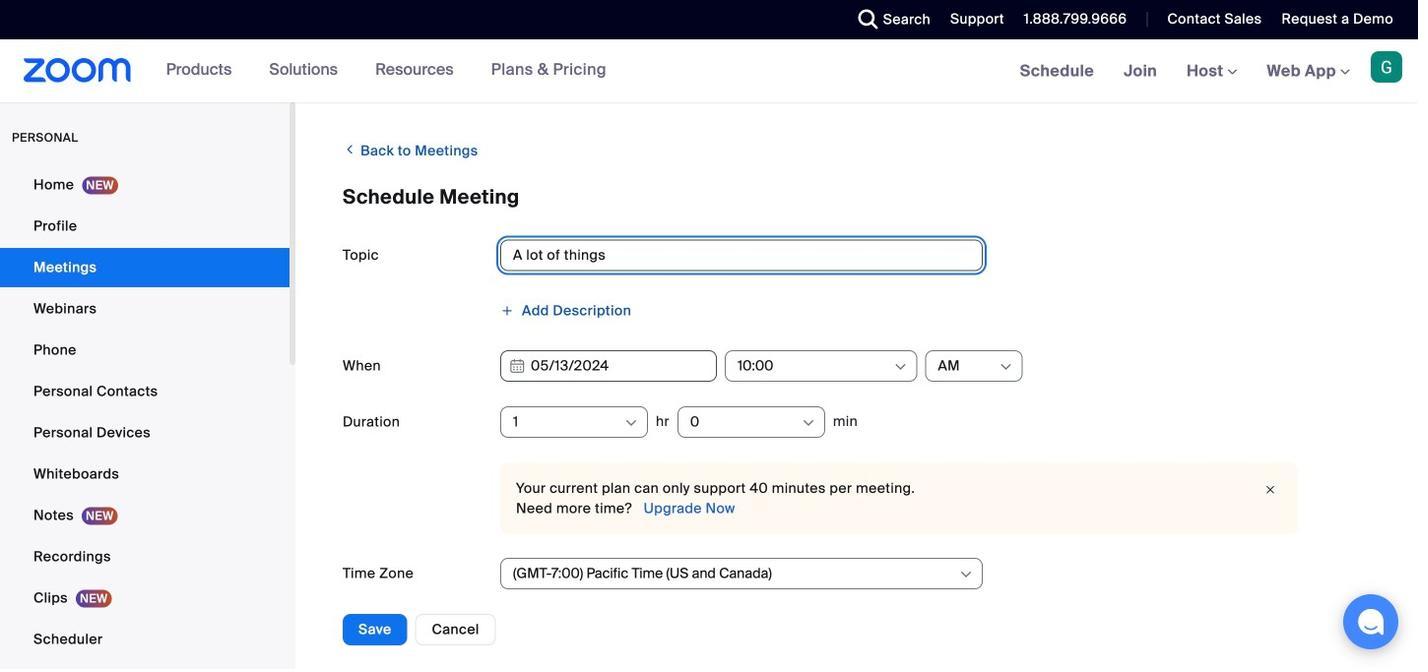 Task type: vqa. For each thing, say whether or not it's contained in the screenshot.
group
no



Task type: describe. For each thing, give the bounding box(es) containing it.
show options image
[[893, 359, 909, 375]]

1 show options image from the left
[[623, 416, 639, 431]]

zoom logo image
[[24, 58, 132, 83]]

open chat image
[[1357, 609, 1385, 636]]

add image
[[500, 304, 514, 318]]



Task type: locate. For each thing, give the bounding box(es) containing it.
product information navigation
[[132, 39, 621, 102]]

2 show options image from the left
[[801, 416, 816, 431]]

select start time text field
[[738, 352, 892, 381]]

left image
[[343, 140, 357, 160]]

banner
[[0, 39, 1418, 104]]

My Meeting text field
[[500, 240, 983, 271]]

personal menu menu
[[0, 165, 290, 670]]

0 horizontal spatial show options image
[[623, 416, 639, 431]]

select time zone text field
[[513, 559, 957, 589]]

choose date text field
[[500, 351, 717, 382]]

show options image
[[623, 416, 639, 431], [801, 416, 816, 431]]

show options image down select start time text field
[[801, 416, 816, 431]]

show options image down choose date text field
[[623, 416, 639, 431]]

meetings navigation
[[1005, 39, 1418, 104]]

close image
[[1259, 481, 1282, 500]]

1 horizontal spatial show options image
[[801, 416, 816, 431]]



